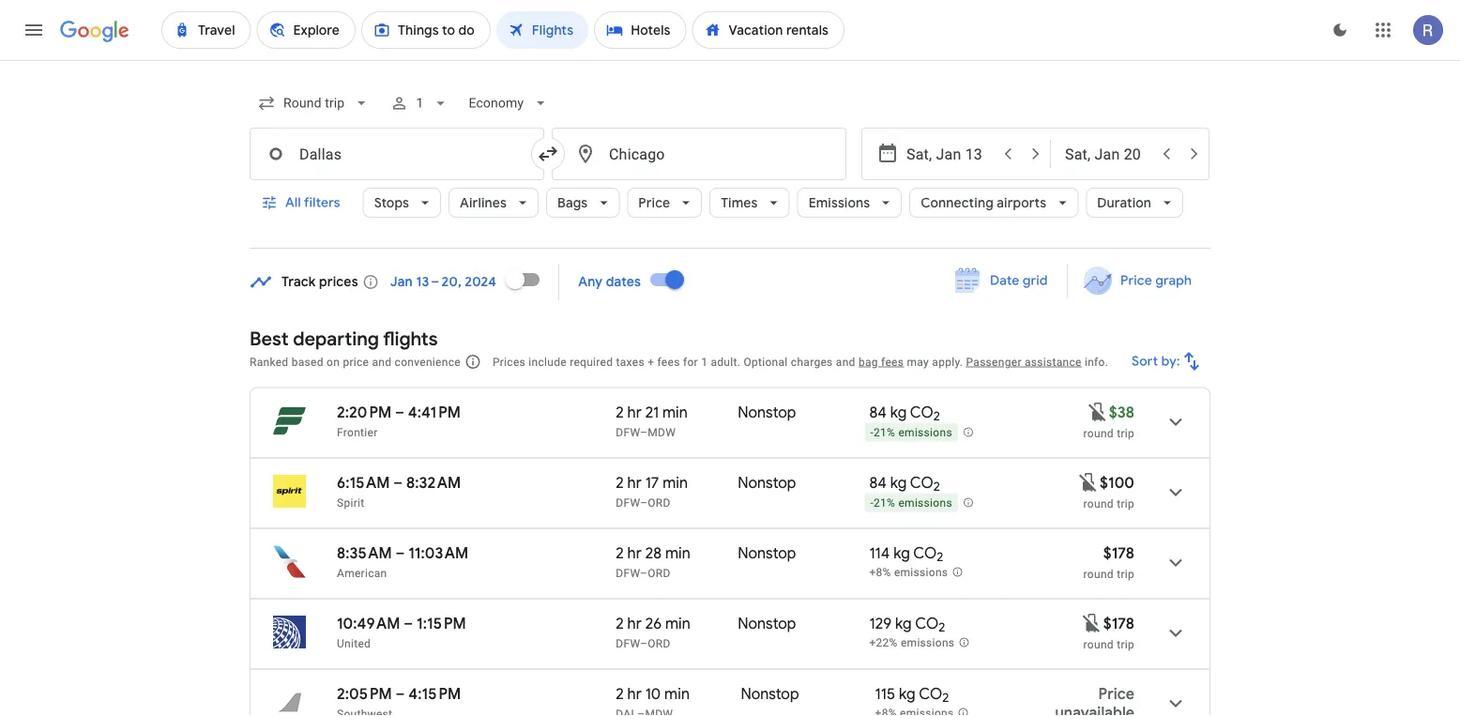 Task type: describe. For each thing, give the bounding box(es) containing it.
$38
[[1109, 403, 1135, 422]]

bags
[[558, 194, 588, 211]]

leaves dallas/fort worth international airport at 8:35 am on saturday, january 13 and arrives at o'hare international airport at 11:03 am on saturday, january 13. element
[[337, 543, 469, 563]]

- for 2 hr 21 min
[[870, 426, 874, 439]]

hr for 28
[[628, 543, 642, 563]]

2 hr 28 min dfw – ord
[[616, 543, 691, 580]]

– inside 8:35 am – 11:03 am american
[[396, 543, 405, 563]]

min for 2 hr 28 min
[[665, 543, 691, 563]]

2 inside the 114 kg co 2
[[937, 549, 944, 565]]

trip inside $178 round trip
[[1117, 567, 1135, 580]]

2 hr 10 min
[[616, 684, 690, 703]]

price for price unavailable
[[1099, 684, 1135, 703]]

by:
[[1162, 353, 1181, 370]]

grid
[[1023, 272, 1048, 289]]

dfw for 2 hr 26 min
[[616, 637, 640, 650]]

round inside $178 round trip
[[1084, 567, 1114, 580]]

emissions
[[809, 194, 870, 211]]

10
[[645, 684, 661, 703]]

1 inside popup button
[[416, 95, 424, 111]]

2 fees from the left
[[881, 355, 904, 368]]

none search field containing all filters
[[250, 81, 1211, 249]]

+22%
[[869, 636, 898, 650]]

$100
[[1100, 473, 1135, 492]]

track prices
[[282, 274, 358, 290]]

bag fees button
[[859, 355, 904, 368]]

2 inside 2 hr 17 min dfw – ord
[[616, 473, 624, 492]]

trip for $100
[[1117, 497, 1135, 510]]

+8% emissions
[[869, 566, 948, 579]]

this price for this flight doesn't include overhead bin access. if you need a carry-on bag, use the bags filter to update prices. image for $38
[[1087, 401, 1109, 423]]

kg for $38
[[890, 403, 907, 422]]

Departure time: 8:35 AM. text field
[[337, 543, 392, 563]]

10:49 am – 1:15 pm united
[[337, 614, 466, 650]]

Arrival time: 4:41 PM. text field
[[408, 403, 461, 422]]

all filters button
[[250, 180, 355, 225]]

2:05 pm
[[337, 684, 392, 703]]

flights
[[383, 327, 438, 351]]

8:32 am
[[406, 473, 461, 492]]

emissions down may
[[899, 426, 952, 439]]

united
[[337, 637, 371, 650]]

dfw for 2 hr 17 min
[[616, 496, 640, 509]]

84 for 2 hr 17 min
[[869, 473, 887, 492]]

ranked
[[250, 355, 289, 368]]

american
[[337, 566, 387, 580]]

100 US dollars text field
[[1100, 473, 1135, 492]]

nonstop for 2 hr 21 min
[[738, 403, 796, 422]]

price button
[[627, 180, 702, 225]]

sort by: button
[[1125, 339, 1211, 384]]

$178 for $178
[[1103, 614, 1135, 633]]

frontier
[[337, 426, 378, 439]]

6:15 am
[[337, 473, 390, 492]]

filters
[[304, 194, 340, 211]]

Departure time: 6:15 AM. text field
[[337, 473, 390, 492]]

2 hr 26 min dfw – ord
[[616, 614, 691, 650]]

min for 2 hr 26 min
[[665, 614, 691, 633]]

departing
[[293, 327, 379, 351]]

1 inside best departing flights main content
[[701, 355, 708, 368]]

kg for $178
[[895, 614, 912, 633]]

1:15 pm
[[417, 614, 466, 633]]

trip for $178
[[1117, 638, 1135, 651]]

total duration 2 hr 21 min. element
[[616, 403, 738, 425]]

this price for this flight doesn't include overhead bin access. if you need a carry-on bag, use the bags filter to update prices. image
[[1081, 612, 1103, 634]]

airlines
[[460, 194, 507, 211]]

ranked based on price and convenience
[[250, 355, 461, 368]]

connecting airports button
[[910, 180, 1079, 225]]

– inside 2 hr 17 min dfw – ord
[[640, 496, 648, 509]]

jan 13 – 20, 2024
[[390, 274, 497, 290]]

duration
[[1097, 194, 1152, 211]]

– inside 6:15 am – 8:32 am spirit
[[394, 473, 403, 492]]

graph
[[1155, 272, 1192, 289]]

nonstop flight. element for 2 hr 17 min
[[738, 473, 796, 495]]

1 button
[[382, 81, 457, 126]]

emissions down 129 kg co 2
[[901, 636, 955, 650]]

flight details. leaves dallas/fort worth international airport at 10:49 am on saturday, january 13 and arrives at o'hare international airport at 1:15 pm on saturday, january 13. image
[[1153, 611, 1198, 656]]

84 kg co 2 for $38
[[869, 403, 940, 424]]

2:20 pm – 4:41 pm frontier
[[337, 403, 461, 439]]

2 inside 2 hr 26 min dfw – ord
[[616, 614, 624, 633]]

nonstop flight. element for 2 hr 10 min
[[741, 684, 799, 706]]

178 US dollars text field
[[1103, 614, 1135, 633]]

kg for $100
[[890, 473, 907, 492]]

convenience
[[395, 355, 461, 368]]

round trip for $38
[[1084, 427, 1135, 440]]

kg inside 115 kg co 2
[[899, 684, 916, 703]]

hr for 10
[[628, 684, 642, 703]]

based
[[292, 355, 324, 368]]

passenger assistance button
[[966, 355, 1082, 368]]

apply.
[[932, 355, 963, 368]]

on
[[327, 355, 340, 368]]

may
[[907, 355, 929, 368]]

unavailable
[[1055, 703, 1135, 716]]

+8%
[[869, 566, 891, 579]]

bag
[[859, 355, 878, 368]]

2 inside 2 hr 21 min dfw – mdw
[[616, 403, 624, 422]]

required
[[570, 355, 613, 368]]

+22% emissions
[[869, 636, 955, 650]]

21% for 2 hr 21 min
[[874, 426, 896, 439]]

-21% emissions for $100
[[870, 497, 952, 510]]

– inside 10:49 am – 1:15 pm united
[[404, 614, 413, 633]]

kg inside the 114 kg co 2
[[894, 543, 910, 563]]

optional
[[744, 355, 788, 368]]

13 – 20,
[[416, 274, 462, 290]]

date grid button
[[941, 264, 1063, 298]]

flight details. leaves dallas/fort worth international airport at 6:15 am on saturday, january 13 and arrives at o'hare international airport at 8:32 am on saturday, january 13. image
[[1153, 470, 1198, 515]]

prices include required taxes + fees for 1 adult. optional charges and bag fees may apply. passenger assistance
[[493, 355, 1082, 368]]

2 hr 21 min dfw – mdw
[[616, 403, 688, 439]]

sort
[[1132, 353, 1159, 370]]

129
[[869, 614, 892, 633]]

Arrival time: 11:03 AM. text field
[[408, 543, 469, 563]]

nonstop for 2 hr 28 min
[[738, 543, 796, 563]]

total duration 2 hr 28 min. element
[[616, 543, 738, 565]]

– inside 2 hr 28 min dfw – ord
[[640, 566, 648, 580]]

17
[[645, 473, 659, 492]]

times
[[721, 194, 758, 211]]

emissions up the 114 kg co 2
[[899, 497, 952, 510]]

ord for 28
[[648, 566, 671, 580]]

flight details. leaves dallas/fort worth international airport at 8:35 am on saturday, january 13 and arrives at o'hare international airport at 11:03 am on saturday, january 13. image
[[1153, 540, 1198, 585]]

nonstop flight. element for 2 hr 26 min
[[738, 614, 796, 636]]

for
[[683, 355, 698, 368]]

dfw for 2 hr 28 min
[[616, 566, 640, 580]]

4:15 pm
[[409, 684, 461, 703]]

price for price graph
[[1120, 272, 1152, 289]]

adult.
[[711, 355, 741, 368]]

min for 2 hr 21 min
[[663, 403, 688, 422]]

21% for 2 hr 17 min
[[874, 497, 896, 510]]

stops button
[[363, 180, 441, 225]]

84 for 2 hr 21 min
[[869, 403, 887, 422]]

Departure time: 10:49 AM. text field
[[337, 614, 400, 633]]



Task type: vqa. For each thing, say whether or not it's contained in the screenshot.


Task type: locate. For each thing, give the bounding box(es) containing it.
21% down the bag fees button
[[874, 426, 896, 439]]

– right departure time: 8:35 am. "text field" in the left bottom of the page
[[396, 543, 405, 563]]

price inside price popup button
[[639, 194, 670, 211]]

1 trip from the top
[[1117, 427, 1135, 440]]

track
[[282, 274, 316, 290]]

1 vertical spatial $178
[[1103, 614, 1135, 633]]

co inside the 114 kg co 2
[[913, 543, 937, 563]]

change appearance image
[[1318, 8, 1363, 53]]

$178 inside $178 round trip
[[1103, 543, 1135, 563]]

dates
[[606, 274, 641, 290]]

fees right +
[[657, 355, 680, 368]]

hr
[[628, 403, 642, 422], [628, 473, 642, 492], [628, 543, 642, 563], [628, 614, 642, 633], [628, 684, 642, 703]]

trip for $38
[[1117, 427, 1135, 440]]

3 trip from the top
[[1117, 567, 1135, 580]]

8:35 am – 11:03 am american
[[337, 543, 469, 580]]

hr left 17
[[628, 473, 642, 492]]

price right bags popup button
[[639, 194, 670, 211]]

co for $178
[[915, 614, 939, 633]]

1 vertical spatial ord
[[648, 566, 671, 580]]

None field
[[250, 86, 378, 120], [461, 86, 557, 120], [250, 86, 378, 120], [461, 86, 557, 120]]

dfw left mdw
[[616, 426, 640, 439]]

– left 4:41 pm
[[395, 403, 404, 422]]

loading results progress bar
[[0, 60, 1460, 64]]

1 round trip from the top
[[1084, 427, 1135, 440]]

1 ord from the top
[[648, 496, 671, 509]]

28
[[645, 543, 662, 563]]

emissions button
[[797, 180, 902, 225]]

1 round from the top
[[1084, 427, 1114, 440]]

1 21% from the top
[[874, 426, 896, 439]]

Arrival time: 1:15 PM. text field
[[417, 614, 466, 633]]

min inside 2 hr 21 min dfw – mdw
[[663, 403, 688, 422]]

2 -21% emissions from the top
[[870, 497, 952, 510]]

None text field
[[250, 128, 544, 180]]

hr left 26 at bottom left
[[628, 614, 642, 633]]

– inside 2 hr 21 min dfw – mdw
[[640, 426, 648, 439]]

round for $100
[[1084, 497, 1114, 510]]

- up 114
[[870, 497, 874, 510]]

round for $38
[[1084, 427, 1114, 440]]

round trip for $178
[[1084, 638, 1135, 651]]

1 vertical spatial 1
[[701, 355, 708, 368]]

+
[[648, 355, 654, 368]]

0 vertical spatial round trip
[[1084, 427, 1135, 440]]

1 dfw from the top
[[616, 426, 640, 439]]

round down $100
[[1084, 497, 1114, 510]]

84 up 114
[[869, 473, 887, 492]]

115
[[875, 684, 896, 703]]

round trip for $100
[[1084, 497, 1135, 510]]

ord inside 2 hr 28 min dfw – ord
[[648, 566, 671, 580]]

0 vertical spatial 84 kg co 2
[[869, 403, 940, 424]]

times button
[[710, 180, 790, 225]]

total duration 2 hr 17 min. element
[[616, 473, 738, 495]]

2 84 kg co 2 from the top
[[869, 473, 940, 495]]

– down 28
[[640, 566, 648, 580]]

2 vertical spatial ord
[[648, 637, 671, 650]]

prices
[[319, 274, 358, 290]]

4 trip from the top
[[1117, 638, 1135, 651]]

Departure text field
[[907, 129, 993, 179]]

1 vertical spatial -21% emissions
[[870, 497, 952, 510]]

$178 left flight details. leaves dallas/fort worth international airport at 8:35 am on saturday, january 13 and arrives at o'hare international airport at 11:03 am on saturday, january 13. icon
[[1103, 543, 1135, 563]]

3 dfw from the top
[[616, 566, 640, 580]]

2 vertical spatial price
[[1099, 684, 1135, 703]]

learn more about ranking image
[[464, 353, 481, 370]]

84 down the bag fees button
[[869, 403, 887, 422]]

stops
[[374, 194, 409, 211]]

kg up the 114 kg co 2
[[890, 473, 907, 492]]

1 and from the left
[[372, 355, 392, 368]]

taxes
[[616, 355, 645, 368]]

ord down 26 at bottom left
[[648, 637, 671, 650]]

include
[[529, 355, 567, 368]]

2 left 17
[[616, 473, 624, 492]]

charges
[[791, 355, 833, 368]]

1 vertical spatial 84
[[869, 473, 887, 492]]

dfw down total duration 2 hr 28 min. element
[[616, 566, 640, 580]]

price
[[343, 355, 369, 368]]

round down this price for this flight doesn't include overhead bin access. if you need a carry-on bag, use the bags filter to update prices. image
[[1084, 638, 1114, 651]]

dfw down total duration 2 hr 26 min. element
[[616, 637, 640, 650]]

2 84 from the top
[[869, 473, 887, 492]]

2
[[616, 403, 624, 422], [934, 408, 940, 424], [616, 473, 624, 492], [934, 479, 940, 495], [616, 543, 624, 563], [937, 549, 944, 565], [616, 614, 624, 633], [939, 620, 945, 636], [616, 684, 624, 703], [942, 690, 949, 706]]

21% up 114
[[874, 497, 896, 510]]

2 ord from the top
[[648, 566, 671, 580]]

kg down the bag fees button
[[890, 403, 907, 422]]

trip down $100
[[1117, 497, 1135, 510]]

price graph button
[[1072, 264, 1207, 298]]

– right 6:15 am text box on the bottom of page
[[394, 473, 403, 492]]

fees right bag
[[881, 355, 904, 368]]

2 down apply.
[[934, 408, 940, 424]]

– inside 2 hr 26 min dfw – ord
[[640, 637, 648, 650]]

0 horizontal spatial and
[[372, 355, 392, 368]]

84 kg co 2 for $100
[[869, 473, 940, 495]]

trip down $38
[[1117, 427, 1135, 440]]

114 kg co 2
[[869, 543, 944, 565]]

hr left 28
[[628, 543, 642, 563]]

2 inside 129 kg co 2
[[939, 620, 945, 636]]

1 84 from the top
[[869, 403, 887, 422]]

min inside 2 hr 28 min dfw – ord
[[665, 543, 691, 563]]

price for price
[[639, 194, 670, 211]]

learn more about tracked prices image
[[362, 274, 379, 290]]

co up the 114 kg co 2
[[910, 473, 934, 492]]

leaves dallas love field at 2:05 pm on saturday, january 13 and arrives at chicago midway international airport at 4:15 pm on saturday, january 13. element
[[337, 684, 461, 703]]

hr inside 2 hr 21 min dfw – mdw
[[628, 403, 642, 422]]

-21% emissions
[[870, 426, 952, 439], [870, 497, 952, 510]]

1 vertical spatial round trip
[[1084, 497, 1135, 510]]

– down 26 at bottom left
[[640, 637, 648, 650]]

2 vertical spatial round trip
[[1084, 638, 1135, 651]]

any
[[578, 274, 603, 290]]

price
[[639, 194, 670, 211], [1120, 272, 1152, 289], [1099, 684, 1135, 703]]

nonstop for 2 hr 17 min
[[738, 473, 796, 492]]

ord for 17
[[648, 496, 671, 509]]

co inside 115 kg co 2
[[919, 684, 942, 703]]

2 left 26 at bottom left
[[616, 614, 624, 633]]

nonstop
[[738, 403, 796, 422], [738, 473, 796, 492], [738, 543, 796, 563], [738, 614, 796, 633], [741, 684, 799, 703]]

co inside 129 kg co 2
[[915, 614, 939, 633]]

co up the +22% emissions
[[915, 614, 939, 633]]

leaves dallas/fort worth international airport at 2:20 pm on saturday, january 13 and arrives at chicago midway international airport at 4:41 pm on saturday, january 13. element
[[337, 403, 461, 422]]

1 $178 from the top
[[1103, 543, 1135, 563]]

178 US dollars text field
[[1103, 543, 1135, 563]]

1 horizontal spatial and
[[836, 355, 856, 368]]

price left flight details. leaves dallas love field at 2:05 pm on saturday, january 13 and arrives at chicago midway international airport at 4:15 pm on saturday, january 13. image
[[1099, 684, 1135, 703]]

2 trip from the top
[[1117, 497, 1135, 510]]

3 round trip from the top
[[1084, 638, 1135, 651]]

0 vertical spatial 84
[[869, 403, 887, 422]]

ord inside 2 hr 26 min dfw – ord
[[648, 637, 671, 650]]

find the best price region
[[250, 257, 1211, 313]]

hr inside 2 hr 17 min dfw – ord
[[628, 473, 642, 492]]

1 horizontal spatial 1
[[701, 355, 708, 368]]

co up "+8% emissions"
[[913, 543, 937, 563]]

2 hr from the top
[[628, 473, 642, 492]]

4 round from the top
[[1084, 638, 1114, 651]]

total duration 2 hr 26 min. element
[[616, 614, 738, 636]]

2 dfw from the top
[[616, 496, 640, 509]]

1 vertical spatial 21%
[[874, 497, 896, 510]]

– down 21 at the left of the page
[[640, 426, 648, 439]]

None text field
[[552, 128, 847, 180]]

any dates
[[578, 274, 641, 290]]

emissions down the 114 kg co 2
[[894, 566, 948, 579]]

best departing flights main content
[[250, 257, 1211, 716]]

21%
[[874, 426, 896, 439], [874, 497, 896, 510]]

all filters
[[285, 194, 340, 211]]

2 up the 114 kg co 2
[[934, 479, 940, 495]]

– left arrival time: 4:15 pm. text field
[[396, 684, 405, 703]]

2 round trip from the top
[[1084, 497, 1135, 510]]

min right 26 at bottom left
[[665, 614, 691, 633]]

connecting
[[921, 194, 994, 211]]

nonstop flight. element for 2 hr 21 min
[[738, 403, 796, 425]]

0 vertical spatial -21% emissions
[[870, 426, 952, 439]]

round trip down $38
[[1084, 427, 1135, 440]]

this price for this flight doesn't include overhead bin access. if you need a carry-on bag, use the bags filter to update prices. image for $100
[[1077, 471, 1100, 493]]

min for 2 hr 17 min
[[663, 473, 688, 492]]

round down 178 us dollars text field
[[1084, 567, 1114, 580]]

2 up the +22% emissions
[[939, 620, 945, 636]]

2 left 10
[[616, 684, 624, 703]]

round for $178
[[1084, 638, 1114, 651]]

– inside '2:20 pm – 4:41 pm frontier'
[[395, 403, 404, 422]]

2 inside 2 hr 28 min dfw – ord
[[616, 543, 624, 563]]

hr for 17
[[628, 473, 642, 492]]

prices
[[493, 355, 526, 368]]

1 -21% emissions from the top
[[870, 426, 952, 439]]

3 ord from the top
[[648, 637, 671, 650]]

co for $100
[[910, 473, 934, 492]]

dfw inside 2 hr 17 min dfw – ord
[[616, 496, 640, 509]]

all
[[285, 194, 301, 211]]

Departure time: 2:20 PM. text field
[[337, 403, 392, 422]]

best
[[250, 327, 289, 351]]

hr inside 2 hr 26 min dfw – ord
[[628, 614, 642, 633]]

0 vertical spatial this price for this flight doesn't include overhead bin access. if you need a carry-on bag, use the bags filter to update prices. image
[[1087, 401, 1109, 423]]

leaves dallas/fort worth international airport at 10:49 am on saturday, january 13 and arrives at o'hare international airport at 1:15 pm on saturday, january 13. element
[[337, 614, 466, 633]]

nonstop flight. element
[[738, 403, 796, 425], [738, 473, 796, 495], [738, 543, 796, 565], [738, 614, 796, 636], [741, 684, 799, 706]]

spirit
[[337, 496, 365, 509]]

kg right the 115
[[899, 684, 916, 703]]

114
[[869, 543, 890, 563]]

2 left 28
[[616, 543, 624, 563]]

kg
[[890, 403, 907, 422], [890, 473, 907, 492], [894, 543, 910, 563], [895, 614, 912, 633], [899, 684, 916, 703]]

$178
[[1103, 543, 1135, 563], [1103, 614, 1135, 633]]

84 kg co 2 down may
[[869, 403, 940, 424]]

co right the 115
[[919, 684, 942, 703]]

and right the price
[[372, 355, 392, 368]]

min right 17
[[663, 473, 688, 492]]

0 vertical spatial 1
[[416, 95, 424, 111]]

2 round from the top
[[1084, 497, 1114, 510]]

round trip down $178 text box
[[1084, 638, 1135, 651]]

trip down $178 text box
[[1117, 638, 1135, 651]]

mdw
[[648, 426, 676, 439]]

10:49 am
[[337, 614, 400, 633]]

price graph
[[1120, 272, 1192, 289]]

kg inside 129 kg co 2
[[895, 614, 912, 633]]

84 kg co 2
[[869, 403, 940, 424], [869, 473, 940, 495]]

1 vertical spatial price
[[1120, 272, 1152, 289]]

nonstop for 2 hr 10 min
[[741, 684, 799, 703]]

2 hr 17 min dfw – ord
[[616, 473, 688, 509]]

1 vertical spatial 84 kg co 2
[[869, 473, 940, 495]]

dfw inside 2 hr 26 min dfw – ord
[[616, 637, 640, 650]]

co down may
[[910, 403, 934, 422]]

bags button
[[546, 180, 620, 225]]

kg up the +22% emissions
[[895, 614, 912, 633]]

1 horizontal spatial fees
[[881, 355, 904, 368]]

main menu image
[[23, 19, 45, 41]]

3 round from the top
[[1084, 567, 1114, 580]]

-
[[870, 426, 874, 439], [870, 497, 874, 510]]

this price for this flight doesn't include overhead bin access. if you need a carry-on bag, use the bags filter to update prices. image
[[1087, 401, 1109, 423], [1077, 471, 1100, 493]]

2 21% from the top
[[874, 497, 896, 510]]

1 - from the top
[[870, 426, 874, 439]]

4:41 pm
[[408, 403, 461, 422]]

2 up "+8% emissions"
[[937, 549, 944, 565]]

1 hr from the top
[[628, 403, 642, 422]]

4 hr from the top
[[628, 614, 642, 633]]

leaves dallas/fort worth international airport at 6:15 am on saturday, january 13 and arrives at o'hare international airport at 8:32 am on saturday, january 13. element
[[337, 473, 461, 492]]

1 vertical spatial this price for this flight doesn't include overhead bin access. if you need a carry-on bag, use the bags filter to update prices. image
[[1077, 471, 1100, 493]]

ord inside 2 hr 17 min dfw – ord
[[648, 496, 671, 509]]

$178 round trip
[[1084, 543, 1135, 580]]

2:05 pm – 4:15 pm
[[337, 684, 461, 703]]

price left graph
[[1120, 272, 1152, 289]]

5 hr from the top
[[628, 684, 642, 703]]

0 horizontal spatial fees
[[657, 355, 680, 368]]

hr for 26
[[628, 614, 642, 633]]

price inside price unavailable
[[1099, 684, 1135, 703]]

Arrival time: 8:32 AM. text field
[[406, 473, 461, 492]]

swap origin and destination. image
[[537, 143, 559, 165]]

min
[[663, 403, 688, 422], [663, 473, 688, 492], [665, 543, 691, 563], [665, 614, 691, 633], [665, 684, 690, 703]]

flight details. leaves dallas love field at 2:05 pm on saturday, january 13 and arrives at chicago midway international airport at 4:15 pm on saturday, january 13. image
[[1153, 681, 1198, 716]]

co
[[910, 403, 934, 422], [910, 473, 934, 492], [913, 543, 937, 563], [915, 614, 939, 633], [919, 684, 942, 703]]

connecting airports
[[921, 194, 1047, 211]]

0 horizontal spatial 1
[[416, 95, 424, 111]]

hr left 21 at the left of the page
[[628, 403, 642, 422]]

3 hr from the top
[[628, 543, 642, 563]]

ord for 26
[[648, 637, 671, 650]]

– down 17
[[640, 496, 648, 509]]

dfw for 2 hr 21 min
[[616, 426, 640, 439]]

round trip down $100
[[1084, 497, 1135, 510]]

$178 left flight details. leaves dallas/fort worth international airport at 10:49 am on saturday, january 13 and arrives at o'hare international airport at 1:15 pm on saturday, january 13. image
[[1103, 614, 1135, 633]]

duration button
[[1086, 180, 1184, 225]]

flight details. leaves dallas/fort worth international airport at 2:20 pm on saturday, january 13 and arrives at chicago midway international airport at 4:41 pm on saturday, january 13. image
[[1153, 399, 1198, 444]]

21
[[645, 403, 659, 422]]

0 vertical spatial 21%
[[874, 426, 896, 439]]

total duration 2 hr 10 min. element
[[616, 684, 741, 706]]

0 vertical spatial price
[[639, 194, 670, 211]]

round down $38
[[1084, 427, 1114, 440]]

84 kg co 2 up the 114 kg co 2
[[869, 473, 940, 495]]

Arrival time: 4:15 PM. text field
[[409, 684, 461, 703]]

airlines button
[[449, 180, 539, 225]]

11:03 am
[[408, 543, 469, 563]]

hr left 10
[[628, 684, 642, 703]]

0 vertical spatial $178
[[1103, 543, 1135, 563]]

129 kg co 2
[[869, 614, 945, 636]]

hr inside 2 hr 28 min dfw – ord
[[628, 543, 642, 563]]

and left bag
[[836, 355, 856, 368]]

0 vertical spatial ord
[[648, 496, 671, 509]]

co for $38
[[910, 403, 934, 422]]

price inside price graph button
[[1120, 272, 1152, 289]]

6:15 am – 8:32 am spirit
[[337, 473, 461, 509]]

2 right the 115
[[942, 690, 949, 706]]

Departure time: 2:05 PM. text field
[[337, 684, 392, 703]]

hr for 21
[[628, 403, 642, 422]]

1 fees from the left
[[657, 355, 680, 368]]

4 dfw from the top
[[616, 637, 640, 650]]

date
[[990, 272, 1020, 289]]

price unavailable
[[1055, 684, 1135, 716]]

trip down 178 us dollars text field
[[1117, 567, 1135, 580]]

2 $178 from the top
[[1103, 614, 1135, 633]]

2:20 pm
[[337, 403, 392, 422]]

-21% emissions up the 114 kg co 2
[[870, 497, 952, 510]]

84
[[869, 403, 887, 422], [869, 473, 887, 492]]

dfw inside 2 hr 28 min dfw – ord
[[616, 566, 640, 580]]

dfw down total duration 2 hr 17 min. element
[[616, 496, 640, 509]]

min inside 2 hr 26 min dfw – ord
[[665, 614, 691, 633]]

ord down 17
[[648, 496, 671, 509]]

2 left 21 at the left of the page
[[616, 403, 624, 422]]

115 kg co 2
[[875, 684, 949, 706]]

kg up "+8% emissions"
[[894, 543, 910, 563]]

best departing flights
[[250, 327, 438, 351]]

-21% emissions for $38
[[870, 426, 952, 439]]

2 - from the top
[[870, 497, 874, 510]]

jan
[[390, 274, 413, 290]]

2 inside 115 kg co 2
[[942, 690, 949, 706]]

2 and from the left
[[836, 355, 856, 368]]

round
[[1084, 427, 1114, 440], [1084, 497, 1114, 510], [1084, 567, 1114, 580], [1084, 638, 1114, 651]]

min right 28
[[665, 543, 691, 563]]

assistance
[[1025, 355, 1082, 368]]

1 vertical spatial -
[[870, 497, 874, 510]]

0 vertical spatial -
[[870, 426, 874, 439]]

min right 21 at the left of the page
[[663, 403, 688, 422]]

- down bag
[[870, 426, 874, 439]]

nonstop flight. element for 2 hr 28 min
[[738, 543, 796, 565]]

26
[[645, 614, 662, 633]]

Return text field
[[1065, 129, 1152, 179]]

nonstop for 2 hr 26 min
[[738, 614, 796, 633]]

min right 10
[[665, 684, 690, 703]]

2024
[[465, 274, 497, 290]]

38 US dollars text field
[[1109, 403, 1135, 422]]

ord down 28
[[648, 566, 671, 580]]

1 84 kg co 2 from the top
[[869, 403, 940, 424]]

-21% emissions down may
[[870, 426, 952, 439]]

min inside 2 hr 17 min dfw – ord
[[663, 473, 688, 492]]

dfw inside 2 hr 21 min dfw – mdw
[[616, 426, 640, 439]]

$178 for $178 round trip
[[1103, 543, 1135, 563]]

– left 1:15 pm text box
[[404, 614, 413, 633]]

None search field
[[250, 81, 1211, 249]]

- for 2 hr 17 min
[[870, 497, 874, 510]]



